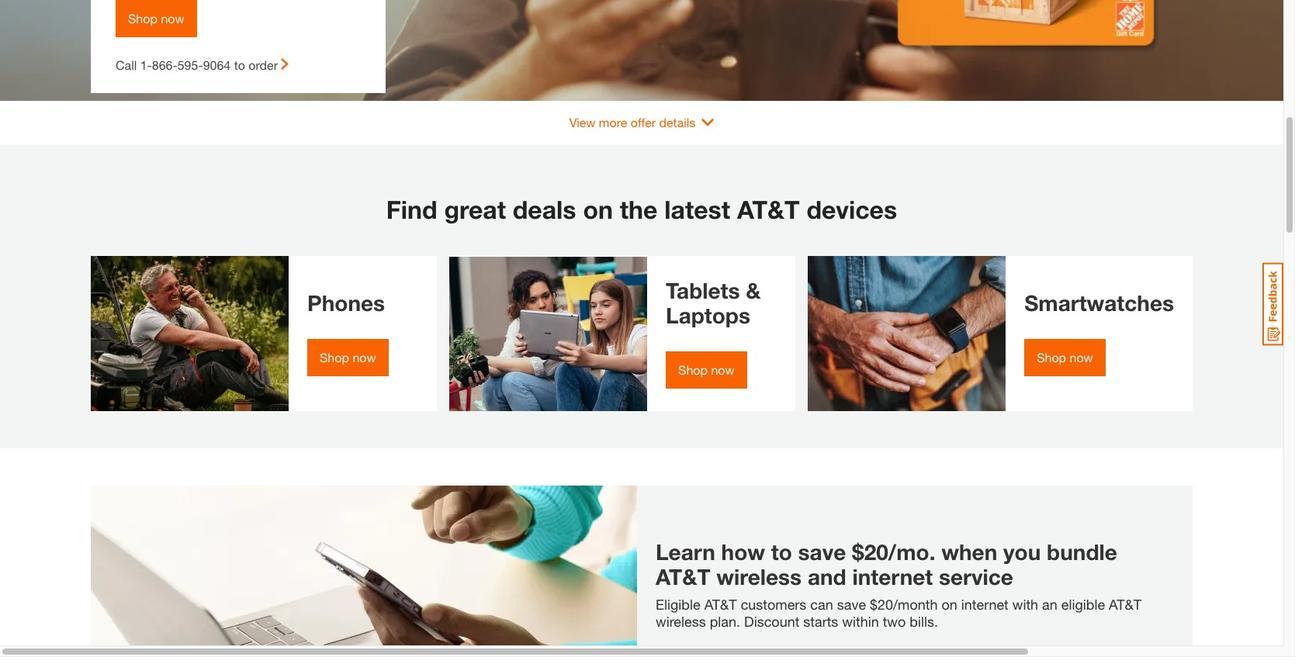 Task type: locate. For each thing, give the bounding box(es) containing it.
now down smartwatches
[[1070, 350, 1094, 365]]

shop now link
[[116, 0, 197, 37], [307, 339, 389, 377], [1025, 339, 1106, 377], [666, 352, 747, 389]]

1-
[[140, 57, 152, 72]]

internet up $20/month
[[853, 564, 933, 590]]

learn how to save $20/mo. when you bundle at&t wireless and internet service eligible at&t customers can save $20/month on internet with an eligible at&t wireless plan. discount starts within two bills.
[[656, 540, 1142, 630]]

shop
[[128, 11, 158, 26], [320, 350, 349, 365], [1037, 350, 1067, 365], [679, 363, 708, 377]]

how
[[722, 540, 765, 565]]

on left the
[[583, 195, 613, 224]]

shop now down phones
[[320, 350, 376, 365]]

shop now for smartwatches
[[1037, 350, 1094, 365]]

on right the bills.
[[942, 596, 958, 613]]

shop now link down the "laptops"
[[666, 352, 747, 389]]

tablets
[[666, 278, 740, 304]]

1 vertical spatial internet
[[962, 596, 1009, 613]]

to inside learn how to save $20/mo. when you bundle at&t wireless and internet service eligible at&t customers can save $20/month on internet with an eligible at&t wireless plan. discount starts within two bills.
[[772, 540, 792, 565]]

eligible
[[1062, 596, 1106, 613]]

1 vertical spatial to
[[772, 540, 792, 565]]

offer
[[631, 115, 656, 130]]

&
[[746, 278, 761, 304]]

find great deals on the latest at&t devices
[[386, 195, 898, 224]]

call
[[116, 57, 137, 72]]

shop now down smartwatches
[[1037, 350, 1094, 365]]

1 vertical spatial wireless
[[656, 613, 706, 630]]

now for tablets & laptops
[[711, 363, 735, 377]]

shop now
[[128, 11, 184, 26], [320, 350, 376, 365], [1037, 350, 1094, 365], [679, 363, 735, 377]]

details
[[659, 115, 696, 130]]

0 vertical spatial to
[[234, 57, 245, 72]]

wireless up customers
[[717, 564, 802, 590]]

on inside learn how to save $20/mo. when you bundle at&t wireless and internet service eligible at&t customers can save $20/month on internet with an eligible at&t wireless plan. discount starts within two bills.
[[942, 596, 958, 613]]

0 vertical spatial internet
[[853, 564, 933, 590]]

1 horizontal spatial internet
[[962, 596, 1009, 613]]

shop now link for phones
[[307, 339, 389, 377]]

now
[[161, 11, 184, 26], [353, 350, 376, 365], [1070, 350, 1094, 365], [711, 363, 735, 377]]

wireless left plan.
[[656, 613, 706, 630]]

within
[[843, 613, 879, 630]]

save
[[799, 540, 846, 565], [837, 596, 866, 613]]

deals
[[513, 195, 576, 224]]

an
[[1043, 596, 1058, 613]]

$20/month
[[870, 596, 938, 613]]

now down phones
[[353, 350, 376, 365]]

service
[[939, 564, 1014, 590]]

save up can
[[799, 540, 846, 565]]

1 horizontal spatial wireless
[[717, 564, 802, 590]]

0 vertical spatial wireless
[[717, 564, 802, 590]]

shop now link down phones
[[307, 339, 389, 377]]

when
[[942, 540, 998, 565]]

1 horizontal spatial to
[[772, 540, 792, 565]]

1 vertical spatial on
[[942, 596, 958, 613]]

shop now link for tablets & laptops
[[666, 352, 747, 389]]

to
[[234, 57, 245, 72], [772, 540, 792, 565]]

wireless
[[717, 564, 802, 590], [656, 613, 706, 630]]

view more offer details
[[570, 115, 696, 130]]

now for smartwatches
[[1070, 350, 1094, 365]]

on
[[583, 195, 613, 224], [942, 596, 958, 613]]

shop down smartwatches
[[1037, 350, 1067, 365]]

hand using a smartphone in front of a laptop image
[[91, 486, 637, 658]]

0 horizontal spatial on
[[583, 195, 613, 224]]

shop for phones
[[320, 350, 349, 365]]

shop down the "laptops"
[[679, 363, 708, 377]]

learn
[[656, 540, 716, 565]]

shop down phones
[[320, 350, 349, 365]]

shop for smartwatches
[[1037, 350, 1067, 365]]

1 horizontal spatial on
[[942, 596, 958, 613]]

internet
[[853, 564, 933, 590], [962, 596, 1009, 613]]

at&t
[[737, 195, 800, 224], [656, 564, 711, 590], [705, 596, 737, 613], [1109, 596, 1142, 613]]

bills.
[[910, 613, 939, 630]]

shop for tablets & laptops
[[679, 363, 708, 377]]

0 horizontal spatial to
[[234, 57, 245, 72]]

shop now down the "laptops"
[[679, 363, 735, 377]]

starts
[[804, 613, 839, 630]]

to right 9064
[[234, 57, 245, 72]]

shop now link down smartwatches
[[1025, 339, 1106, 377]]

to right how
[[772, 540, 792, 565]]

now up 866-
[[161, 11, 184, 26]]

internet down the service
[[962, 596, 1009, 613]]

now down the "laptops"
[[711, 363, 735, 377]]

save right can
[[837, 596, 866, 613]]

shop now for phones
[[320, 350, 376, 365]]

can
[[811, 596, 834, 613]]

phones
[[307, 290, 385, 316]]



Task type: describe. For each thing, give the bounding box(es) containing it.
bundle
[[1047, 540, 1118, 565]]

0 horizontal spatial internet
[[853, 564, 933, 590]]

great
[[444, 195, 506, 224]]

smartwatches
[[1025, 290, 1175, 316]]

1 vertical spatial save
[[837, 596, 866, 613]]

eligible
[[656, 596, 701, 613]]

more
[[599, 115, 628, 130]]

two
[[883, 613, 906, 630]]

you
[[1004, 540, 1041, 565]]

latest
[[665, 195, 731, 224]]

0 vertical spatial on
[[583, 195, 613, 224]]

with
[[1013, 596, 1039, 613]]

shop up 1-
[[128, 11, 158, 26]]

now for phones
[[353, 350, 376, 365]]

0 horizontal spatial wireless
[[656, 613, 706, 630]]

mother and daughter looking at a tablet image
[[450, 256, 648, 411]]

call 1-866-595-9064 to order
[[116, 57, 278, 72]]

shop now up 866-
[[128, 11, 184, 26]]

laptops
[[666, 303, 751, 328]]

shop now link up 866-
[[116, 0, 197, 37]]

shop now link for smartwatches
[[1025, 339, 1106, 377]]

call 1-866-595-9064 to order link
[[116, 56, 289, 75]]

devices
[[807, 195, 898, 224]]

595-
[[178, 57, 203, 72]]

0 vertical spatial save
[[799, 540, 846, 565]]

$20/mo.
[[852, 540, 936, 565]]

order
[[249, 57, 278, 72]]

view
[[570, 115, 596, 130]]

customers
[[741, 596, 807, 613]]

find
[[386, 195, 438, 224]]

tablets & laptops
[[666, 278, 761, 328]]

shop now for tablets & laptops
[[679, 363, 735, 377]]

man sitting outside next his push mower, laughing and talking on the phone image
[[91, 256, 289, 411]]

discount
[[744, 613, 800, 630]]

the
[[620, 195, 658, 224]]

smartwatch on man's wrist image
[[808, 256, 1006, 411]]

and
[[808, 564, 847, 590]]

866-
[[152, 57, 178, 72]]

feedback link image
[[1263, 262, 1284, 346]]

9064
[[203, 57, 231, 72]]

plan.
[[710, 613, 741, 630]]



Task type: vqa. For each thing, say whether or not it's contained in the screenshot.
CLEANERS for Carpet
no



